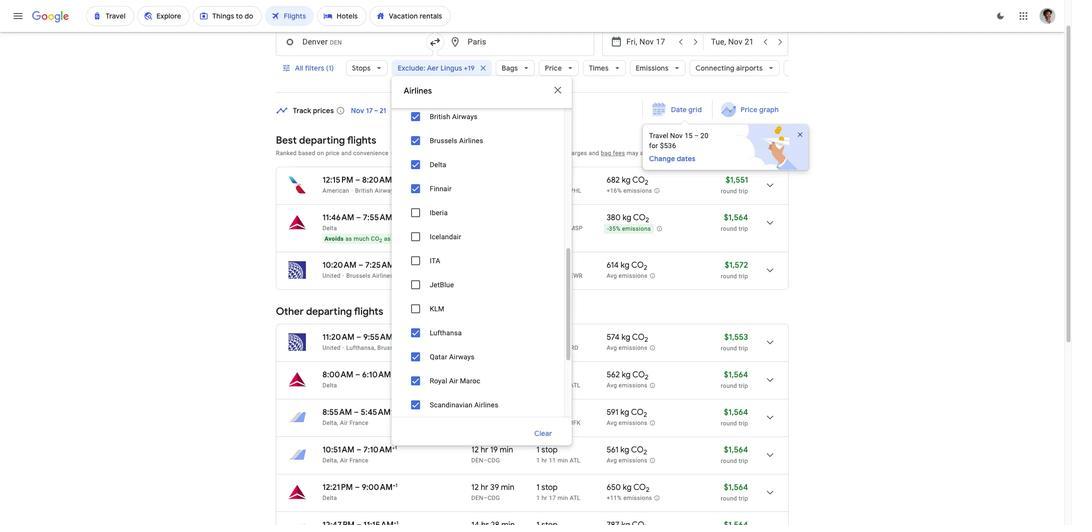 Task type: describe. For each thing, give the bounding box(es) containing it.
leaves denver international airport at 8:55 am on friday, november 17 and arrives at paris charles de gaulle airport at 5:45 am on saturday, november 18. element
[[322, 407, 396, 418]]

leaves denver international airport at 12:21 pm on friday, november 17 and arrives at paris charles de gaulle airport at 9:00 am on saturday, november 18. element
[[322, 482, 398, 493]]

380 kg co 2
[[607, 213, 649, 224]]

$1,564 round trip for 561
[[721, 445, 748, 465]]

leaves denver international airport at 12:15 pm on friday, november 17 and arrives at paris charles de gaulle airport at 8:20 am on saturday, november 18. element
[[322, 175, 397, 185]]

2 and from the left
[[589, 150, 599, 157]]

2 inside layover (1 of 1) is a 2 hr 35 min layover at hartsfield-jackson atlanta international airport in atlanta. element
[[536, 382, 540, 389]]

$1,564 round trip for 591
[[721, 408, 748, 427]]

passenger assistance button
[[658, 150, 720, 157]]

scandinavian
[[430, 401, 473, 409]]

co for 650
[[633, 483, 646, 493]]

$1,572 round trip
[[721, 260, 748, 280]]

562 kg co 2
[[607, 370, 649, 382]]

flight details. leaves denver international airport at 10:51 am on friday, november 17 and arrives at paris charles de gaulle airport at 7:10 am on saturday, november 18. image
[[758, 443, 782, 467]]

kg for 380
[[623, 213, 631, 223]]

date
[[671, 105, 687, 114]]

stops
[[352, 64, 371, 73]]

air for 7:10 am
[[340, 457, 348, 464]]

learn more about ranking image
[[391, 149, 400, 158]]

– for 7:55 am
[[356, 213, 361, 223]]

delta, for 8:55 am
[[322, 420, 338, 427]]

co for 561
[[631, 445, 644, 455]]

flights for other departing flights
[[354, 305, 383, 318]]

682
[[607, 175, 620, 185]]

$1,553 round trip
[[721, 333, 748, 352]]

1564 us dollars text field for 591
[[724, 408, 748, 418]]

min for 4 hr 3 min ord
[[554, 345, 565, 352]]

hr for 14 hr 10 min den
[[481, 370, 489, 380]]

Departure time: 8:00 AM. text field
[[322, 370, 353, 380]]

any
[[430, 106, 443, 115]]

0 vertical spatial airways
[[452, 113, 478, 121]]

8:20 am
[[362, 175, 392, 185]]

flight details. leaves denver international airport at 11:46 am on friday, november 17 and arrives at paris charles de gaulle airport at 7:55 am on saturday, november 18. image
[[758, 211, 782, 235]]

duration, not selected image
[[784, 56, 836, 80]]

kg for 614
[[621, 260, 630, 270]]

Departure time: 12:47 PM. text field
[[322, 520, 355, 525]]

14 hr 10 min den
[[471, 370, 514, 389]]

times button
[[583, 56, 626, 80]]

0 vertical spatial air
[[449, 377, 458, 385]]

7 round from the top
[[721, 458, 737, 465]]

convenience
[[353, 150, 389, 157]]

$1,564 round trip for 650
[[721, 483, 748, 502]]

– for 8:20 am
[[355, 175, 360, 185]]

2 for 574
[[645, 336, 648, 344]]

finnair
[[430, 185, 452, 193]]

17 inside 1 stop 1 hr 17 min atl
[[549, 495, 556, 502]]

kg for 574
[[622, 333, 630, 343]]

1 stop jfk
[[536, 408, 581, 427]]

ord
[[566, 345, 578, 352]]

12 hr 19 min den – cdg
[[471, 445, 513, 464]]

-35% emissions
[[607, 225, 651, 232]]

track
[[293, 106, 311, 115]]

614 kg co 2
[[607, 260, 647, 272]]

12 hr 50 min
[[471, 408, 515, 418]]

bags
[[502, 64, 518, 73]]

emissions
[[636, 64, 669, 73]]

brussels airlines inside main content
[[346, 272, 393, 279]]

flights for best departing flights
[[347, 134, 376, 147]]

5 round from the top
[[721, 383, 737, 390]]

1 inside 10:51 am – 7:10 am + 1
[[395, 445, 397, 451]]

day
[[463, 235, 473, 242]]

1 inside 1 stop jfk
[[536, 408, 540, 418]]

2 hr 13 min ewr
[[536, 272, 583, 279]]

Departure text field
[[626, 29, 673, 56]]

50
[[490, 408, 500, 418]]

hr for 12 hr 39 min den – cdg
[[481, 483, 488, 493]]

+ for 6:10 am
[[391, 370, 394, 376]]

Arrival time: 6:10 AM on  Saturday, November 18. text field
[[362, 370, 396, 380]]

trees
[[413, 235, 428, 242]]

+ for 7:55 am
[[392, 212, 395, 219]]

avg for 614
[[607, 273, 617, 280]]

flight details. leaves denver international airport at 12:21 pm on friday, november 17 and arrives at paris charles de gaulle airport at 9:00 am on saturday, november 18. image
[[758, 481, 782, 505]]

3
[[549, 345, 552, 352]]

Departure time: 8:55 AM. text field
[[322, 408, 352, 418]]

1572 US dollars text field
[[725, 260, 748, 270]]

Arrival time: 5:45 AM on  Saturday, November 18. text field
[[361, 407, 396, 418]]

8:55 am – 5:45 am + 1
[[322, 407, 396, 418]]

6 round from the top
[[721, 420, 737, 427]]

Departure time: 12:15 PM. text field
[[322, 175, 353, 185]]

1 inside layover (1 of 1) is a 1 hr 40 min layover at minneapolis–saint paul international airport in minneapolis. element
[[536, 225, 540, 232]]

learn more about tracked prices image
[[336, 106, 345, 115]]

min for 12 hr 19 min den – cdg
[[500, 445, 513, 455]]

travel nov 15 – 20 for $536 change dates
[[649, 132, 709, 163]]

1 stop 1 hr 11 min atl
[[536, 445, 581, 464]]

leaves denver international airport at 10:20 am on friday, november 17 and arrives at paris charles de gaulle airport at 7:25 am on saturday, november 18. element
[[322, 260, 399, 270]]

10:51 am
[[322, 445, 355, 455]]

min for 1 hr 40 min msp
[[558, 225, 568, 232]]

other
[[276, 305, 304, 318]]

7 trip from the top
[[739, 458, 748, 465]]

Departure time: 10:20 AM. text field
[[322, 260, 357, 270]]

-
[[607, 225, 609, 232]]

1 stop flight. element for 650
[[536, 483, 558, 494]]

france for 7:10 am
[[350, 457, 369, 464]]

flight details. leaves denver international airport at 12:15 pm on friday, november 17 and arrives at paris charles de gaulle airport at 8:20 am on saturday, november 18. image
[[758, 173, 782, 197]]

min for 14 hr 10 min den
[[501, 370, 514, 380]]

trip inside "$1,551 round trip"
[[739, 188, 748, 195]]

+19
[[464, 64, 475, 73]]

stop for 12 hr 39 min
[[541, 483, 558, 493]]

9:55 am
[[363, 333, 393, 343]]

only button
[[513, 105, 552, 129]]

avg emissions for 591
[[607, 420, 647, 427]]

united for 10:20 am – 7:25 am
[[322, 272, 341, 279]]

$1,572
[[725, 260, 748, 270]]

8:55 am
[[322, 408, 352, 418]]

layover (1 of 1) is a 4 hr 3 min layover at o'hare international airport in chicago. element
[[536, 344, 602, 352]]

atl for 650
[[570, 495, 581, 502]]

stops button
[[346, 56, 388, 80]]

leaves denver international airport at 8:00 am on friday, november 17 and arrives at paris charles de gaulle airport at 6:10 am on saturday, november 18. element
[[322, 370, 396, 380]]

– for 9:55 am
[[356, 333, 361, 343]]

1 $1,564 from the top
[[724, 213, 748, 223]]

best departing flights
[[276, 134, 376, 147]]

den for 12 hr 19 min
[[471, 457, 483, 464]]

+ for 8:20 am
[[392, 175, 395, 181]]

avg for 591
[[607, 420, 617, 427]]

connecting
[[696, 64, 735, 73]]

delta, for 10:51 am
[[322, 457, 338, 464]]

2 1564 us dollars text field from the top
[[724, 520, 748, 525]]

1 atl from the top
[[570, 382, 581, 389]]

flight details. leaves denver international airport at 10:20 am on friday, november 17 and arrives at paris charles de gaulle airport at 7:25 am on saturday, november 18. image
[[758, 258, 782, 282]]

1551 US dollars text field
[[726, 175, 748, 185]]

flight details. leaves denver international airport at 11:20 am on friday, november 17 and arrives at paris charles de gaulle airport at 9:55 am on saturday, november 18. image
[[758, 331, 782, 355]]

lingus
[[441, 64, 462, 73]]

co for 562
[[632, 370, 645, 380]]

layover (1 of 1) is a 1 hr 40 min layover at minneapolis–saint paul international airport in minneapolis. element
[[536, 224, 602, 232]]

all
[[295, 64, 303, 73]]

0 horizontal spatial dates
[[445, 106, 464, 115]]

bag
[[601, 150, 611, 157]]

close dialog image
[[552, 84, 564, 96]]

13
[[549, 272, 556, 279]]

2 hr 35 min atl
[[536, 382, 581, 389]]

united for 11:20 am – 9:55 am + 1
[[322, 345, 341, 352]]

1564 us dollars text field for 562
[[724, 370, 748, 380]]

+16%
[[607, 187, 622, 194]]

exclude: aer lingus +19
[[398, 64, 475, 73]]

on
[[317, 150, 324, 157]]

15 – 20
[[685, 132, 709, 140]]

main content containing best departing flights
[[276, 101, 819, 525]]

co for 614
[[631, 260, 644, 270]]

$1,551 round trip
[[721, 175, 748, 195]]

swiss only image
[[513, 417, 552, 441]]

avg emissions for 574
[[607, 345, 647, 352]]

1 and from the left
[[341, 150, 352, 157]]

682 kg co 2
[[607, 175, 648, 187]]

based
[[298, 150, 315, 157]]

emissions down 380 kg co 2
[[622, 225, 651, 232]]

kg for 682
[[622, 175, 631, 185]]

Departure time: 12:21 PM. text field
[[322, 483, 353, 493]]

591
[[607, 408, 619, 418]]

+ for 7:10 am
[[392, 445, 395, 451]]

emissions for 650
[[623, 495, 652, 502]]

0 vertical spatial british airways
[[430, 113, 478, 121]]

10:51 am – 7:10 am + 1
[[322, 445, 397, 455]]

prices
[[313, 106, 334, 115]]

8 round from the top
[[721, 495, 737, 502]]

$1,564 round trip for 562
[[721, 370, 748, 390]]

2 round from the top
[[721, 225, 737, 232]]

+11%
[[607, 495, 622, 502]]

other departing flights
[[276, 305, 383, 318]]

much
[[354, 235, 369, 242]]

jfk
[[570, 420, 581, 427]]

delta for 7:55 am
[[322, 225, 337, 232]]

2 for 380
[[646, 216, 649, 224]]

1 inside 8:55 am – 5:45 am + 1
[[393, 407, 396, 414]]

apply.
[[640, 150, 657, 157]]

atl for 561
[[570, 457, 581, 464]]

2 for 561
[[644, 448, 647, 457]]

stop for 12 hr 19 min
[[541, 445, 558, 455]]

0 vertical spatial brussels airlines
[[430, 137, 483, 145]]

$536
[[660, 142, 676, 150]]

ita
[[430, 257, 440, 265]]

40
[[549, 225, 556, 232]]

1564 us dollars text field containing $1,564
[[724, 213, 748, 223]]

cdg for 39
[[488, 495, 500, 502]]

delta for 9:00 am
[[322, 495, 337, 502]]

12:15 pm – 8:20 am +
[[322, 175, 395, 185]]

650
[[607, 483, 621, 493]]

5 trip from the top
[[739, 383, 748, 390]]

exclude: aer lingus +19 button
[[392, 56, 492, 80]]

8:00 am – 6:10 am + 1
[[322, 370, 396, 380]]

Arrival time: 7:55 AM on  Saturday, November 18. text field
[[363, 212, 397, 223]]

delta, air france for 8:55 am
[[322, 420, 369, 427]]

562
[[607, 370, 620, 380]]

574 kg co 2
[[607, 333, 648, 344]]

kg for 650
[[623, 483, 632, 493]]

qatar airways
[[430, 353, 475, 361]]

co for 380
[[633, 213, 646, 223]]

flight details. leaves denver international airport at 8:55 am on friday, november 17 and arrives at paris charles de gaulle airport at 5:45 am on saturday, november 18. image
[[758, 406, 782, 430]]

$1,564 for 562
[[724, 370, 748, 380]]

avg emissions for 561
[[607, 457, 647, 464]]

11:46 am – 7:55 am +
[[322, 212, 395, 223]]

4 hr 3 min ord
[[536, 345, 578, 352]]

lufthansa
[[430, 329, 462, 337]]

+ for 5:45 am
[[391, 407, 393, 414]]

$1,553
[[724, 333, 748, 343]]

emissions for 682
[[623, 187, 652, 194]]

2 as from the left
[[384, 235, 391, 242]]

delta up finnair at the top of the page
[[430, 161, 446, 169]]

5:45 am
[[361, 408, 391, 418]]

1 inside 1 popup button
[[365, 11, 369, 19]]

airways inside main content
[[375, 187, 397, 194]]

1 as from the left
[[345, 235, 352, 242]]

1 17 from the top
[[549, 187, 556, 194]]

trip inside $1,572 round trip
[[739, 273, 748, 280]]

10
[[491, 370, 499, 380]]



Task type: vqa. For each thing, say whether or not it's contained in the screenshot.
Passenger on the top right
yes



Task type: locate. For each thing, give the bounding box(es) containing it.
2 inside avoids as much co 2 as 12,601 trees absorb in a day
[[379, 238, 382, 244]]

2 inside the 591 kg co 2
[[644, 411, 647, 419]]

1 united from the top
[[322, 272, 341, 279]]

– inside 12 hr 19 min den – cdg
[[483, 457, 488, 464]]

main content
[[276, 101, 819, 525]]

total duration 14 hr 10 min. element
[[471, 370, 536, 382]]

0 vertical spatial british
[[430, 113, 450, 121]]

0 horizontal spatial and
[[341, 150, 352, 157]]

3 den from the top
[[471, 495, 483, 502]]

2 united from the top
[[322, 345, 341, 352]]

delta for 6:10 am
[[322, 382, 337, 389]]

france
[[350, 420, 369, 427], [350, 457, 369, 464]]

trip inside $1,553 round trip
[[739, 345, 748, 352]]

1 horizontal spatial nov
[[670, 132, 683, 140]]

1 vertical spatial brussels airlines
[[346, 272, 393, 279]]

– inside 8:55 am – 5:45 am + 1
[[354, 408, 359, 418]]

hr for 1 hr 40 min msp
[[542, 225, 547, 232]]

12 for 12 hr 50 min
[[471, 408, 479, 418]]

+ inside 10:51 am – 7:10 am + 1
[[392, 445, 395, 451]]

12 left the 50
[[471, 408, 479, 418]]

2 inside 650 kg co 2
[[646, 486, 650, 494]]

Departure time: 11:20 AM. text field
[[322, 333, 354, 343]]

avoids as much co 2 as 12,601 trees absorb in a day
[[324, 235, 473, 244]]

absorb
[[430, 235, 449, 242]]

min for 12 hr 50 min
[[502, 408, 515, 418]]

2 vertical spatial den
[[471, 495, 483, 502]]

0 horizontal spatial british airways
[[355, 187, 397, 194]]

4 $1,564 from the top
[[724, 445, 748, 455]]

+ inside 11:20 am – 9:55 am + 1
[[393, 332, 396, 339]]

12 hr 39 min den – cdg
[[471, 483, 514, 502]]

atl inside 1 stop 1 hr 17 min atl
[[570, 495, 581, 502]]

2 france from the top
[[350, 457, 369, 464]]

2 vertical spatial airways
[[449, 353, 475, 361]]

2 inside 380 kg co 2
[[646, 216, 649, 224]]

614
[[607, 260, 619, 270]]

airways down arrival time: 8:20 am on  saturday, november 18. text field
[[375, 187, 397, 194]]

min down layover (1 of 1) is a 1 hr 11 min layover at hartsfield-jackson atlanta international airport in atlanta. element
[[558, 495, 568, 502]]

den down total duration 12 hr 19 min. element
[[471, 457, 483, 464]]

6 trip from the top
[[739, 420, 748, 427]]

hr down layover (1 of 1) is a 1 hr 11 min layover at hartsfield-jackson atlanta international airport in atlanta. element
[[542, 495, 547, 502]]

0 vertical spatial france
[[350, 420, 369, 427]]

round inside $1,553 round trip
[[721, 345, 737, 352]]

hr for 12 hr 19 min den – cdg
[[481, 445, 488, 455]]

co inside 574 kg co 2
[[632, 333, 645, 343]]

kg inside 614 kg co 2
[[621, 260, 630, 270]]

trip left flight details. leaves denver international airport at 8:55 am on friday, november 17 and arrives at paris charles de gaulle airport at 5:45 am on saturday, november 18. 'image'
[[739, 420, 748, 427]]

8:00 am
[[322, 370, 353, 380]]

17 – 21
[[366, 106, 386, 115]]

Return text field
[[711, 29, 757, 56]]

kg inside 650 kg co 2
[[623, 483, 632, 493]]

+ inside 11:46 am – 7:55 am +
[[392, 212, 395, 219]]

1 horizontal spatial british
[[430, 113, 450, 121]]

air down 8:55 am
[[340, 420, 348, 427]]

min right the 40
[[558, 225, 568, 232]]

kg for 562
[[622, 370, 631, 380]]

optional charges and bag fees may apply. passenger assistance
[[540, 150, 720, 157]]

min
[[558, 187, 568, 194], [558, 225, 568, 232], [558, 272, 568, 279], [554, 345, 565, 352], [501, 370, 514, 380], [558, 382, 568, 389], [502, 408, 515, 418], [500, 445, 513, 455], [558, 457, 568, 464], [501, 483, 514, 493], [558, 495, 568, 502]]

min right 39
[[501, 483, 514, 493]]

$1,564 down "$1,551 round trip"
[[724, 213, 748, 223]]

Arrival time: 9:55 AM on  Saturday, November 18. text field
[[363, 332, 398, 343]]

and
[[341, 150, 352, 157], [589, 150, 599, 157]]

dates inside "travel nov 15 – 20 for $536 change dates"
[[677, 154, 696, 163]]

+ for 9:55 am
[[393, 332, 396, 339]]

1 vertical spatial dates
[[677, 154, 696, 163]]

total duration 14 hr 28 min. element
[[471, 520, 536, 525]]

avg down the 562
[[607, 382, 617, 389]]

None text field
[[276, 28, 433, 56]]

3 12 from the top
[[471, 483, 479, 493]]

0 vertical spatial nov
[[351, 106, 364, 115]]

0 horizontal spatial brussels
[[346, 272, 371, 279]]

lufthansa,
[[346, 345, 376, 352]]

561 kg co 2
[[607, 445, 647, 457]]

kg up +16% emissions
[[622, 175, 631, 185]]

Arrival time: 11:15 AM on  Saturday, November 18. text field
[[363, 520, 399, 525]]

brussels
[[430, 137, 457, 145], [346, 272, 371, 279], [377, 345, 402, 352]]

0 vertical spatial flights
[[347, 134, 376, 147]]

avg
[[607, 273, 617, 280], [607, 345, 617, 352], [607, 382, 617, 389], [607, 420, 617, 427], [607, 457, 617, 464]]

5 $1,564 from the top
[[724, 483, 748, 493]]

1 france from the top
[[350, 420, 369, 427]]

2 for 562
[[645, 373, 649, 382]]

total duration 12 hr 19 min. element
[[471, 445, 536, 457]]

kg right "591"
[[620, 408, 629, 418]]

4
[[536, 345, 540, 352]]

kg for 591
[[620, 408, 629, 418]]

1 stop flight. element for 561
[[536, 445, 558, 457]]

12 for 12 hr 19 min den – cdg
[[471, 445, 479, 455]]

– left "7:25 am"
[[358, 260, 363, 270]]

royal
[[430, 377, 447, 385]]

2 trip from the top
[[739, 225, 748, 232]]

min inside 14 hr 10 min den
[[501, 370, 514, 380]]

hr left 39
[[481, 483, 488, 493]]

stop inside 1 stop jfk
[[541, 408, 558, 418]]

1 vertical spatial brussels
[[346, 272, 371, 279]]

ranked based on price and convenience
[[276, 150, 389, 157]]

den down the 14
[[471, 382, 483, 389]]

kg inside 561 kg co 2
[[620, 445, 629, 455]]

2 for 650
[[646, 486, 650, 494]]

2 right 574
[[645, 336, 648, 344]]

1 vertical spatial british
[[355, 187, 373, 194]]

min for 2 hr 13 min ewr
[[558, 272, 568, 279]]

1 inside 8:00 am – 6:10 am + 1
[[394, 370, 396, 376]]

total duration 12 hr 50 min. element
[[471, 408, 536, 419]]

$1,564 round trip left flight details. leaves denver international airport at 12:21 pm on friday, november 17 and arrives at paris charles de gaulle airport at 9:00 am on saturday, november 18. image
[[721, 483, 748, 502]]

british
[[430, 113, 450, 121], [355, 187, 373, 194]]

+ inside '12:15 pm – 8:20 am +'
[[392, 175, 395, 181]]

hr for 4 hr 3 min ord
[[542, 345, 547, 352]]

2 for 591
[[644, 411, 647, 419]]

Departure time: 11:46 AM. text field
[[322, 213, 354, 223]]

1 trip from the top
[[739, 188, 748, 195]]

avg for 574
[[607, 345, 617, 352]]

ewr
[[570, 272, 583, 279]]

0 vertical spatial brussels
[[430, 137, 457, 145]]

0 vertical spatial 17
[[549, 187, 556, 194]]

bag fees button
[[601, 150, 625, 157]]

+ inside 8:55 am – 5:45 am + 1
[[391, 407, 393, 414]]

+ inside 8:00 am – 6:10 am + 1
[[391, 370, 394, 376]]

0 vertical spatial price
[[545, 64, 562, 73]]

1 stop flight. element
[[536, 408, 558, 419], [536, 445, 558, 457], [536, 483, 558, 494], [536, 520, 558, 525]]

air right royal
[[449, 377, 458, 385]]

stop inside the 1 stop 1 hr 11 min atl
[[541, 445, 558, 455]]

hr inside the 1 stop 1 hr 11 min atl
[[542, 457, 547, 464]]

+ inside 12:21 pm – 9:00 am + 1
[[393, 482, 395, 489]]

min left phl
[[558, 187, 568, 194]]

emissions down 574 kg co 2
[[619, 345, 647, 352]]

4 trip from the top
[[739, 345, 748, 352]]

0 vertical spatial 12
[[471, 408, 479, 418]]

emissions for 591
[[619, 420, 647, 427]]

1 stop flight. element for 591
[[536, 408, 558, 419]]

total duration 12 hr 39 min. element
[[471, 483, 536, 494]]

kg right the 562
[[622, 370, 631, 380]]

1 horizontal spatial as
[[384, 235, 391, 242]]

emissions for 574
[[619, 345, 647, 352]]

0 vertical spatial delta,
[[322, 420, 338, 427]]

4 round from the top
[[721, 345, 737, 352]]

passenger
[[658, 150, 688, 157]]

hr for 1 hr 17 min phl
[[542, 187, 547, 194]]

2 delta, air france from the top
[[322, 457, 369, 464]]

1 12 from the top
[[471, 408, 479, 418]]

2 inside 614 kg co 2
[[644, 263, 647, 272]]

7:55 am
[[363, 213, 392, 223]]

1 stop flight. element down 1 stop 1 hr 17 min atl in the bottom right of the page
[[536, 520, 558, 525]]

8 trip from the top
[[739, 495, 748, 502]]

1 vertical spatial cdg
[[488, 495, 500, 502]]

emissions
[[623, 187, 652, 194], [622, 225, 651, 232], [619, 273, 647, 280], [619, 345, 647, 352], [619, 382, 647, 389], [619, 420, 647, 427], [619, 457, 647, 464], [623, 495, 652, 502]]

1 inside 12:21 pm – 9:00 am + 1
[[395, 482, 398, 489]]

round left flight details. leaves denver international airport at 8:00 am on friday, november 17 and arrives at paris charles de gaulle airport at 6:10 am on saturday, november 18. image
[[721, 383, 737, 390]]

departing up 11:20 am
[[306, 305, 352, 318]]

min inside 1 stop 1 hr 17 min atl
[[558, 495, 568, 502]]

0 vertical spatial 1564 us dollars text field
[[724, 370, 748, 380]]

a
[[458, 235, 461, 242]]

layover (1 of 1) is a 1 hr 17 min layover at hartsfield-jackson atlanta international airport in atlanta. element
[[536, 494, 602, 502]]

min right 11
[[558, 457, 568, 464]]

380
[[607, 213, 621, 223]]

– left 8:20 am
[[355, 175, 360, 185]]

4 $1,564 round trip from the top
[[721, 445, 748, 465]]

emissions for 562
[[619, 382, 647, 389]]

+ up avoids as much co 2 as 12,601 trees absorb in a day
[[392, 212, 395, 219]]

2 vertical spatial air
[[340, 457, 348, 464]]

price inside button
[[741, 105, 758, 114]]

1 $1,564 round trip from the top
[[721, 213, 748, 232]]

hr inside 12 hr 39 min den – cdg
[[481, 483, 488, 493]]

min for 12 hr 39 min den – cdg
[[501, 483, 514, 493]]

leaves denver international airport at 11:20 am on friday, november 17 and arrives at paris charles de gaulle airport at 9:55 am on saturday, november 18. element
[[322, 332, 398, 343]]

2 inside 682 kg co 2
[[645, 178, 648, 187]]

– inside 11:20 am – 9:55 am + 1
[[356, 333, 361, 343]]

trip down 1553 us dollars text field
[[739, 345, 748, 352]]

brussels down the arrival time: 9:55 am on  saturday, november 18. text box
[[377, 345, 402, 352]]

3 $1,564 round trip from the top
[[721, 408, 748, 427]]

co inside 682 kg co 2
[[632, 175, 645, 185]]

0 vertical spatial cdg
[[488, 457, 500, 464]]

nov 17 – 21
[[351, 106, 386, 115]]

1 vertical spatial den
[[471, 457, 483, 464]]

1 avg emissions from the top
[[607, 273, 647, 280]]

hr
[[542, 187, 547, 194], [542, 225, 547, 232], [542, 272, 547, 279], [542, 345, 547, 352], [481, 370, 489, 380], [542, 382, 547, 389], [481, 408, 488, 418], [481, 445, 488, 455], [542, 457, 547, 464], [481, 483, 488, 493], [542, 495, 547, 502]]

kg inside 562 kg co 2
[[622, 370, 631, 380]]

Departure time: 10:51 AM. text field
[[322, 445, 355, 455]]

layover (1 of 1) is a 1 hr 11 min layover at hartsfield-jackson atlanta international airport in atlanta. element
[[536, 457, 602, 465]]

0 vertical spatial stop
[[541, 408, 558, 418]]

may
[[627, 150, 639, 157]]

5 avg from the top
[[607, 457, 617, 464]]

3 trip from the top
[[739, 273, 748, 280]]

2 vertical spatial atl
[[570, 495, 581, 502]]

min right '10'
[[501, 370, 514, 380]]

1 horizontal spatial brussels
[[377, 345, 402, 352]]

+ down lufthansa, brussels airlines
[[391, 370, 394, 376]]

1564 US dollars text field
[[724, 445, 748, 455]]

– for 9:00 am
[[355, 483, 360, 493]]

2 right "561"
[[644, 448, 647, 457]]

kg inside the 591 kg co 2
[[620, 408, 629, 418]]

co up +11% emissions
[[633, 483, 646, 493]]

kg inside 380 kg co 2
[[623, 213, 631, 223]]

3 $1,564 from the top
[[724, 408, 748, 418]]

scandinavian airlines
[[430, 401, 498, 409]]

– left 7:55 am
[[356, 213, 361, 223]]

round down 1553 us dollars text field
[[721, 345, 737, 352]]

5 avg emissions from the top
[[607, 457, 647, 464]]

9:00 am
[[362, 483, 393, 493]]

price
[[326, 150, 340, 157]]

nov up the $536
[[670, 132, 683, 140]]

2 avg emissions from the top
[[607, 345, 647, 352]]

layover (1 of 1) is a 2 hr 35 min layover at hartsfield-jackson atlanta international airport in atlanta. element
[[536, 382, 602, 390]]

flights up leaves denver international airport at 11:20 am on friday, november 17 and arrives at paris charles de gaulle airport at 9:55 am on saturday, november 18. element
[[354, 305, 383, 318]]

12 inside 12 hr 19 min den – cdg
[[471, 445, 479, 455]]

3 stop from the top
[[541, 483, 558, 493]]

den down total duration 12 hr 39 min. element
[[471, 495, 483, 502]]

1 inside layover (1 of 1) is a 1 hr 17 min layover at philadelphia international airport in philadelphia. element
[[536, 187, 540, 194]]

cdg for 19
[[488, 457, 500, 464]]

emissions down 650 kg co 2
[[623, 495, 652, 502]]

3 1564 us dollars text field from the top
[[724, 483, 748, 493]]

min inside the 1 stop 1 hr 11 min atl
[[558, 457, 568, 464]]

0 vertical spatial 1564 us dollars text field
[[724, 213, 748, 223]]

1 vertical spatial 1564 us dollars text field
[[724, 520, 748, 525]]

stop inside 1 stop 1 hr 17 min atl
[[541, 483, 558, 493]]

co inside 650 kg co 2
[[633, 483, 646, 493]]

2 atl from the top
[[570, 457, 581, 464]]

2 vertical spatial brussels
[[377, 345, 402, 352]]

0 vertical spatial departing
[[299, 134, 345, 147]]

times
[[589, 64, 609, 73]]

departing
[[299, 134, 345, 147], [306, 305, 352, 318]]

avg for 561
[[607, 457, 617, 464]]

1 vertical spatial atl
[[570, 457, 581, 464]]

591 kg co 2
[[607, 408, 647, 419]]

3 atl from the top
[[570, 495, 581, 502]]

$1,564 down $1,553 round trip on the right bottom of the page
[[724, 370, 748, 380]]

2 stop from the top
[[541, 445, 558, 455]]

royal air maroc
[[430, 377, 480, 385]]

flight details. leaves denver international airport at 8:00 am on friday, november 17 and arrives at paris charles de gaulle airport at 6:10 am on saturday, november 18. image
[[758, 368, 782, 392]]

kg
[[622, 175, 631, 185], [623, 213, 631, 223], [621, 260, 630, 270], [622, 333, 630, 343], [622, 370, 631, 380], [620, 408, 629, 418], [620, 445, 629, 455], [623, 483, 632, 493]]

0 vertical spatial dates
[[445, 106, 464, 115]]

1 vertical spatial stop
[[541, 445, 558, 455]]

– for 7:10 am
[[356, 445, 361, 455]]

emissions for 561
[[619, 457, 647, 464]]

close image
[[796, 131, 804, 139]]

den for 14 hr 10 min
[[471, 382, 483, 389]]

1 1564 us dollars text field from the top
[[724, 213, 748, 223]]

den inside 14 hr 10 min den
[[471, 382, 483, 389]]

0 vertical spatial delta, air france
[[322, 420, 369, 427]]

+ down 'arrival time: 5:45 am on  saturday, november 18.' text field
[[392, 445, 395, 451]]

delta, air france down 8:55 am
[[322, 420, 369, 427]]

$1,551
[[726, 175, 748, 185]]

$1,564 left flight details. leaves denver international airport at 10:51 am on friday, november 17 and arrives at paris charles de gaulle airport at 7:10 am on saturday, november 18. image
[[724, 445, 748, 455]]

hr inside 14 hr 10 min den
[[481, 370, 489, 380]]

2 den from the top
[[471, 457, 483, 464]]

5 $1,564 round trip from the top
[[721, 483, 748, 502]]

Arrival time: 9:00 AM on  Saturday, November 18. text field
[[362, 482, 398, 493]]

leaves denver international airport at 12:47 pm on friday, november 17 and arrives at paris charles de gaulle airport at 11:15 am on saturday, november 18. element
[[322, 520, 399, 525]]

$1,564 for 650
[[724, 483, 748, 493]]

12:21 pm – 9:00 am + 1
[[322, 482, 398, 493]]

1 stop from the top
[[541, 408, 558, 418]]

1 hr 17 min phl
[[536, 187, 582, 194]]

Arrival time: 8:20 AM on  Saturday, November 18. text field
[[362, 175, 397, 185]]

12 inside 12 hr 39 min den – cdg
[[471, 483, 479, 493]]

connecting airports button
[[690, 56, 780, 80]]

2 1 stop flight. element from the top
[[536, 445, 558, 457]]

min for 1 hr 17 min phl
[[558, 187, 568, 194]]

den inside 12 hr 19 min den – cdg
[[471, 457, 483, 464]]

1 delta, air france from the top
[[322, 420, 369, 427]]

avg emissions down 561 kg co 2
[[607, 457, 647, 464]]

date grid button
[[645, 101, 710, 119]]

sort by:
[[747, 148, 773, 157]]

1 vertical spatial nov
[[670, 132, 683, 140]]

all filters (1)
[[295, 64, 334, 73]]

and left bag
[[589, 150, 599, 157]]

exclude:
[[398, 64, 425, 73]]

2 inside 562 kg co 2
[[645, 373, 649, 382]]

atl inside the 1 stop 1 hr 11 min atl
[[570, 457, 581, 464]]

1 1564 us dollars text field from the top
[[724, 370, 748, 380]]

2 cdg from the top
[[488, 495, 500, 502]]

min right 13
[[558, 272, 568, 279]]

+ up lufthansa, brussels airlines
[[393, 332, 396, 339]]

cdg inside 12 hr 19 min den – cdg
[[488, 457, 500, 464]]

2 horizontal spatial brussels
[[430, 137, 457, 145]]

aer
[[427, 64, 439, 73]]

british airways
[[430, 113, 478, 121], [355, 187, 397, 194]]

atl down layover (1 of 1) is a 1 hr 11 min layover at hartsfield-jackson atlanta international airport in atlanta. element
[[570, 495, 581, 502]]

1564 US dollars text field
[[724, 213, 748, 223], [724, 520, 748, 525]]

– inside '12:15 pm – 8:20 am +'
[[355, 175, 360, 185]]

Arrival time: 7:25 AM on  Saturday, November 18. text field
[[365, 260, 399, 270]]

2 inside layover (1 of 1) is a 2 hr 13 min layover at newark liberty international airport in newark. element
[[536, 272, 540, 279]]

4 avg from the top
[[607, 420, 617, 427]]

departing up on
[[299, 134, 345, 147]]

avg emissions for 562
[[607, 382, 647, 389]]

1 vertical spatial price
[[741, 105, 758, 114]]

1 avg from the top
[[607, 273, 617, 280]]

1 vertical spatial delta, air france
[[322, 457, 369, 464]]

min inside 12 hr 19 min den – cdg
[[500, 445, 513, 455]]

1564 US dollars text field
[[724, 370, 748, 380], [724, 408, 748, 418], [724, 483, 748, 493]]

trip left flight details. leaves denver international airport at 11:46 am on friday, november 17 and arrives at paris charles de gaulle airport at 7:55 am on saturday, november 18. icon
[[739, 225, 748, 232]]

7:10 am
[[363, 445, 392, 455]]

bags button
[[496, 56, 535, 80]]

hr right the 14
[[481, 370, 489, 380]]

1 button
[[347, 6, 387, 24]]

departing for other
[[306, 305, 352, 318]]

sort by: button
[[743, 144, 789, 162]]

0 horizontal spatial brussels airlines
[[346, 272, 393, 279]]

1553 US dollars text field
[[724, 333, 748, 343]]

co inside 562 kg co 2
[[632, 370, 645, 380]]

7:25 am
[[365, 260, 394, 270]]

stop up 11
[[541, 445, 558, 455]]

price for price
[[545, 64, 562, 73]]

2 left 13
[[536, 272, 540, 279]]

only
[[525, 112, 540, 121]]

avg for 562
[[607, 382, 617, 389]]

4 1 stop flight. element from the top
[[536, 520, 558, 525]]

(1)
[[326, 64, 334, 73]]

1 vertical spatial flights
[[354, 305, 383, 318]]

airways right any at the left top of page
[[452, 113, 478, 121]]

1 vertical spatial 1564 us dollars text field
[[724, 408, 748, 418]]

den for 12 hr 39 min
[[471, 495, 483, 502]]

atl right 35
[[570, 382, 581, 389]]

france for 5:45 am
[[350, 420, 369, 427]]

1564 us dollars text field down $1,553 round trip on the right bottom of the page
[[724, 370, 748, 380]]

leaves denver international airport at 11:46 am on friday, november 17 and arrives at paris charles de gaulle airport at 7:55 am on saturday, november 18. element
[[322, 212, 397, 223]]

hr left the 19
[[481, 445, 488, 455]]

1 vertical spatial united
[[322, 345, 341, 352]]

icelandair
[[430, 233, 461, 241]]

in
[[451, 235, 456, 242]]

11
[[549, 457, 556, 464]]

0 horizontal spatial nov
[[351, 106, 364, 115]]

0 horizontal spatial british
[[355, 187, 373, 194]]

None search field
[[276, 6, 836, 446]]

avg emissions down 614 kg co 2 at the right
[[607, 273, 647, 280]]

hr for 2 hr 13 min ewr
[[542, 272, 547, 279]]

1 vertical spatial air
[[340, 420, 348, 427]]

– left 7:10 am
[[356, 445, 361, 455]]

flights up convenience
[[347, 134, 376, 147]]

hr for 2 hr 35 min atl
[[542, 382, 547, 389]]

$1,564 left flight details. leaves denver international airport at 8:55 am on friday, november 17 and arrives at paris charles de gaulle airport at 5:45 am on saturday, november 18. 'image'
[[724, 408, 748, 418]]

track prices
[[293, 106, 334, 115]]

1 vertical spatial 17
[[549, 495, 556, 502]]

price for price graph
[[741, 105, 758, 114]]

12,601
[[392, 235, 412, 242]]

assistance
[[690, 150, 720, 157]]

co up -35% emissions
[[633, 213, 646, 223]]

2 avg from the top
[[607, 345, 617, 352]]

1564 us dollars text field for 650
[[724, 483, 748, 493]]

layover (1 of 1) is a 1 hr 17 min layover at philadelphia international airport in philadelphia. element
[[536, 187, 602, 195]]

1 horizontal spatial british airways
[[430, 113, 478, 121]]

– for 6:10 am
[[355, 370, 360, 380]]

atl
[[570, 382, 581, 389], [570, 457, 581, 464], [570, 495, 581, 502]]

1 horizontal spatial price
[[741, 105, 758, 114]]

co right the 562
[[632, 370, 645, 380]]

hr inside 12 hr 19 min den – cdg
[[481, 445, 488, 455]]

united down 11:20 am text box
[[322, 345, 341, 352]]

1 vertical spatial departing
[[306, 305, 352, 318]]

1 inside 11:20 am – 9:55 am + 1
[[396, 332, 398, 339]]

round left flight details. leaves denver international airport at 12:21 pm on friday, november 17 and arrives at paris charles de gaulle airport at 9:00 am on saturday, november 18. image
[[721, 495, 737, 502]]

united
[[322, 272, 341, 279], [322, 345, 341, 352]]

stop up layover (1 of 1) is a 1 hr 17 min layover at hartsfield-jackson atlanta international airport in atlanta. element in the right bottom of the page
[[541, 483, 558, 493]]

den inside 12 hr 39 min den – cdg
[[471, 495, 483, 502]]

2 12 from the top
[[471, 445, 479, 455]]

air for 5:45 am
[[340, 420, 348, 427]]

grid
[[689, 105, 702, 114]]

co for 682
[[632, 175, 645, 185]]

1 round from the top
[[721, 188, 737, 195]]

2 17 from the top
[[549, 495, 556, 502]]

1 stop flight. element up clear button
[[536, 408, 558, 419]]

– up lufthansa,
[[356, 333, 361, 343]]

1 horizontal spatial and
[[589, 150, 599, 157]]

cdg inside 12 hr 39 min den – cdg
[[488, 495, 500, 502]]

1 vertical spatial british airways
[[355, 187, 397, 194]]

1 horizontal spatial dates
[[677, 154, 696, 163]]

3 avg from the top
[[607, 382, 617, 389]]

round inside "$1,551 round trip"
[[721, 188, 737, 195]]

2 for 614
[[644, 263, 647, 272]]

0 horizontal spatial as
[[345, 235, 352, 242]]

1 1 stop flight. element from the top
[[536, 408, 558, 419]]

none search field containing airlines
[[276, 6, 836, 446]]

emissions down 562 kg co 2
[[619, 382, 647, 389]]

hr left 11
[[542, 457, 547, 464]]

as left 12,601
[[384, 235, 391, 242]]

0 horizontal spatial price
[[545, 64, 562, 73]]

4 avg emissions from the top
[[607, 420, 647, 427]]

2 vertical spatial stop
[[541, 483, 558, 493]]

+ down learn more about ranking image
[[392, 175, 395, 181]]

12 for 12 hr 39 min den – cdg
[[471, 483, 479, 493]]

+ for 9:00 am
[[393, 482, 395, 489]]

2 left 35
[[536, 382, 540, 389]]

delta, air france for 10:51 am
[[322, 457, 369, 464]]

1 delta, from the top
[[322, 420, 338, 427]]

cdg down 39
[[488, 495, 500, 502]]

– inside 10:51 am – 7:10 am + 1
[[356, 445, 361, 455]]

1 den from the top
[[471, 382, 483, 389]]

france down 10:51 am – 7:10 am + 1
[[350, 457, 369, 464]]

1 vertical spatial airways
[[375, 187, 397, 194]]

kg right 574
[[622, 333, 630, 343]]

$1,564 left flight details. leaves denver international airport at 12:21 pm on friday, november 17 and arrives at paris charles de gaulle airport at 9:00 am on saturday, november 18. image
[[724, 483, 748, 493]]

layover (1 of 1) is a 2 hr 13 min layover at newark liberty international airport in newark. element
[[536, 272, 602, 280]]

round down $1,564 text box on the right bottom of the page
[[721, 458, 737, 465]]

min for 2 hr 35 min atl
[[558, 382, 568, 389]]

main menu image
[[12, 10, 24, 22]]

emissions down 614 kg co 2 at the right
[[619, 273, 647, 280]]

airports
[[736, 64, 763, 73]]

2 for 682
[[645, 178, 648, 187]]

kg inside 682 kg co 2
[[622, 175, 631, 185]]

sort
[[747, 148, 761, 157]]

3 round from the top
[[721, 273, 737, 280]]

2 $1,564 from the top
[[724, 370, 748, 380]]

– inside 12:21 pm – 9:00 am + 1
[[355, 483, 360, 493]]

british airways inside main content
[[355, 187, 397, 194]]

as
[[345, 235, 352, 242], [384, 235, 391, 242]]

3 1 stop flight. element from the top
[[536, 483, 558, 494]]

brussels down "any dates"
[[430, 137, 457, 145]]

1564 us dollars text field left flight details. leaves denver international airport at 12:21 pm on friday, november 17 and arrives at paris charles de gaulle airport at 9:00 am on saturday, november 18. image
[[724, 483, 748, 493]]

delta, down 8:55 am
[[322, 420, 338, 427]]

$1,564 for 561
[[724, 445, 748, 455]]

co inside 380 kg co 2
[[633, 213, 646, 223]]

Arrival time: 7:10 AM on  Saturday, November 18. text field
[[363, 445, 397, 455]]

iberia
[[430, 209, 448, 217]]

price inside popup button
[[545, 64, 562, 73]]

2 1564 us dollars text field from the top
[[724, 408, 748, 418]]

2 inside 561 kg co 2
[[644, 448, 647, 457]]

– inside 11:46 am – 7:55 am +
[[356, 213, 361, 223]]

0 vertical spatial atl
[[570, 382, 581, 389]]

+11% emissions
[[607, 495, 652, 502]]

1 horizontal spatial brussels airlines
[[430, 137, 483, 145]]

$1,564 round trip left flight details. leaves denver international airport at 10:51 am on friday, november 17 and arrives at paris charles de gaulle airport at 7:10 am on saturday, november 18. image
[[721, 445, 748, 465]]

2 vertical spatial 1564 us dollars text field
[[724, 483, 748, 493]]

None text field
[[437, 28, 594, 56]]

2 up +11% emissions
[[646, 486, 650, 494]]

0 vertical spatial united
[[322, 272, 341, 279]]

1 cdg from the top
[[488, 457, 500, 464]]

leaves denver international airport at 10:51 am on friday, november 17 and arrives at paris charles de gaulle airport at 7:10 am on saturday, november 18. element
[[322, 445, 397, 455]]

2 inside 574 kg co 2
[[645, 336, 648, 344]]

+16% emissions
[[607, 187, 652, 194]]

hr inside 1 stop 1 hr 17 min atl
[[542, 495, 547, 502]]

3 avg emissions from the top
[[607, 382, 647, 389]]

co inside 561 kg co 2
[[631, 445, 644, 455]]

british inside main content
[[355, 187, 373, 194]]

1 vertical spatial france
[[350, 457, 369, 464]]

– down total duration 12 hr 39 min. element
[[483, 495, 488, 502]]

co right "591"
[[631, 408, 644, 418]]

american
[[322, 187, 349, 194]]

departing for best
[[299, 134, 345, 147]]

emissions for 614
[[619, 273, 647, 280]]

6:10 am
[[362, 370, 391, 380]]

delta down 12:21 pm text box at left
[[322, 495, 337, 502]]

min right 3
[[554, 345, 565, 352]]

1 vertical spatial 12
[[471, 445, 479, 455]]

co inside 614 kg co 2
[[631, 260, 644, 270]]

change appearance image
[[989, 4, 1013, 28]]

price left graph
[[741, 105, 758, 114]]

2 right 614
[[644, 263, 647, 272]]

– down total duration 12 hr 19 min. element
[[483, 457, 488, 464]]

1 vertical spatial delta,
[[322, 457, 338, 464]]

co inside the 591 kg co 2
[[631, 408, 644, 418]]

graph
[[759, 105, 779, 114]]

swap origin and destination. image
[[429, 36, 441, 48]]

kg inside 574 kg co 2
[[622, 333, 630, 343]]

hr right "4" at right
[[542, 345, 547, 352]]

kg up -35% emissions
[[623, 213, 631, 223]]

connecting airports
[[696, 64, 763, 73]]

min right the 50
[[502, 408, 515, 418]]

round inside $1,572 round trip
[[721, 273, 737, 280]]

round up $1,564 text box on the right bottom of the page
[[721, 420, 737, 427]]

min right 35
[[558, 382, 568, 389]]

11:20 am – 9:55 am + 1
[[322, 332, 398, 343]]

– inside 12 hr 39 min den – cdg
[[483, 495, 488, 502]]

find the best price region
[[276, 101, 819, 170]]

co inside avoids as much co 2 as 12,601 trees absorb in a day
[[371, 235, 379, 242]]

kg for 561
[[620, 445, 629, 455]]

– inside 8:00 am – 6:10 am + 1
[[355, 370, 360, 380]]

delta, air france
[[322, 420, 369, 427], [322, 457, 369, 464]]

nov inside "travel nov 15 – 20 for $536 change dates"
[[670, 132, 683, 140]]

– for 5:45 am
[[354, 408, 359, 418]]

min inside 12 hr 39 min den – cdg
[[501, 483, 514, 493]]

ranked
[[276, 150, 297, 157]]

avg emissions down 562 kg co 2
[[607, 382, 647, 389]]

2 delta, from the top
[[322, 457, 338, 464]]

kg up +11% emissions
[[623, 483, 632, 493]]

0 vertical spatial den
[[471, 382, 483, 389]]

co
[[632, 175, 645, 185], [633, 213, 646, 223], [371, 235, 379, 242], [631, 260, 644, 270], [632, 333, 645, 343], [632, 370, 645, 380], [631, 408, 644, 418], [631, 445, 644, 455], [633, 483, 646, 493]]

hr for 12 hr 50 min
[[481, 408, 488, 418]]

– for 7:25 am
[[358, 260, 363, 270]]

2 vertical spatial 12
[[471, 483, 479, 493]]

2 $1,564 round trip from the top
[[721, 370, 748, 390]]

12:15 pm
[[322, 175, 353, 185]]



